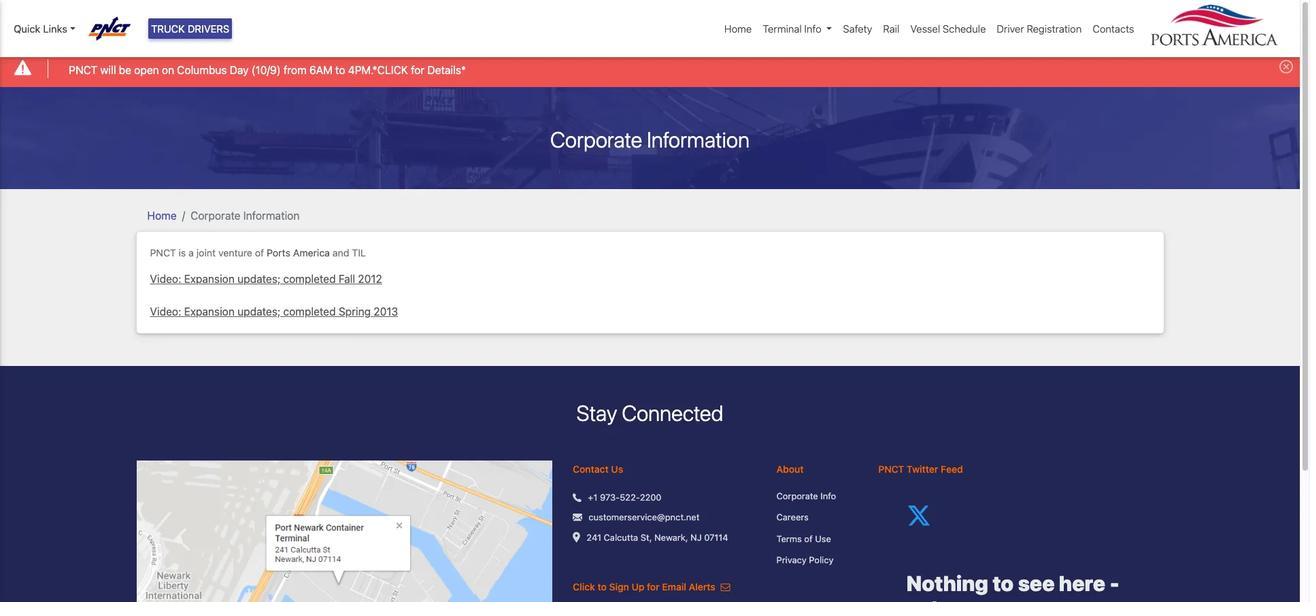 Task type: locate. For each thing, give the bounding box(es) containing it.
links
[[43, 22, 67, 35]]

click to sign up for email alerts link
[[573, 581, 730, 592]]

completed inside video: expansion updates; completed spring 2013 link
[[283, 306, 336, 318]]

quick
[[14, 22, 40, 35]]

terminal info
[[763, 22, 822, 35]]

for left the details* on the top of page
[[411, 64, 425, 76]]

1 horizontal spatial to
[[598, 581, 607, 592]]

1 vertical spatial to
[[598, 581, 607, 592]]

pnct will be open on columbus day (10/9) from 6am to 4pm.*click for details* alert
[[0, 50, 1300, 87]]

completed left spring
[[283, 306, 336, 318]]

sign
[[609, 581, 629, 592]]

schedule
[[943, 22, 986, 35]]

1 vertical spatial updates;
[[237, 306, 281, 318]]

pnct left will
[[69, 64, 97, 76]]

0 vertical spatial home link
[[719, 16, 758, 42]]

a
[[189, 247, 194, 258]]

info inside "terminal info" "link"
[[805, 22, 822, 35]]

alerts
[[689, 581, 716, 592]]

1 vertical spatial for
[[647, 581, 660, 592]]

to left 'sign'
[[598, 581, 607, 592]]

and
[[333, 247, 349, 258]]

0 horizontal spatial home
[[147, 209, 177, 222]]

safety
[[843, 22, 872, 35]]

info up "careers" link
[[821, 490, 836, 501]]

terms
[[777, 533, 802, 544]]

2 video: from the top
[[150, 306, 181, 318]]

st,
[[641, 532, 652, 543]]

0 vertical spatial home
[[725, 22, 752, 35]]

on
[[162, 64, 174, 76]]

0 horizontal spatial pnct
[[69, 64, 97, 76]]

0 vertical spatial to
[[335, 64, 345, 76]]

2 completed from the top
[[283, 306, 336, 318]]

0 vertical spatial pnct
[[69, 64, 97, 76]]

of left ports
[[255, 247, 264, 258]]

pnct for pnct twitter feed
[[879, 463, 904, 475]]

07114
[[704, 532, 728, 543]]

1 horizontal spatial home
[[725, 22, 752, 35]]

0 horizontal spatial corporate
[[191, 209, 241, 222]]

home
[[725, 22, 752, 35], [147, 209, 177, 222]]

1 vertical spatial corporate information
[[191, 209, 300, 222]]

0 horizontal spatial to
[[335, 64, 345, 76]]

of
[[255, 247, 264, 258], [804, 533, 813, 544]]

241 calcutta st, newark, nj 07114
[[587, 532, 728, 543]]

1 vertical spatial expansion
[[184, 306, 235, 318]]

truck
[[151, 22, 185, 35]]

completed for fall
[[283, 273, 336, 285]]

day
[[230, 64, 249, 76]]

0 horizontal spatial for
[[411, 64, 425, 76]]

home link
[[719, 16, 758, 42], [147, 209, 177, 222]]

video: expansion updates; completed fall 2012
[[150, 273, 382, 285]]

pnct for pnct will be open on columbus day (10/9) from 6am to 4pm.*click for details*
[[69, 64, 97, 76]]

1 horizontal spatial corporate information
[[550, 126, 750, 152]]

1 vertical spatial info
[[821, 490, 836, 501]]

1 horizontal spatial information
[[647, 126, 750, 152]]

fall
[[339, 273, 355, 285]]

1 vertical spatial home
[[147, 209, 177, 222]]

1 video: from the top
[[150, 273, 181, 285]]

1 horizontal spatial pnct
[[150, 247, 176, 258]]

0 vertical spatial completed
[[283, 273, 336, 285]]

info inside corporate info link
[[821, 490, 836, 501]]

updates; down the video: expansion updates; completed fall 2012
[[237, 306, 281, 318]]

nj
[[691, 532, 702, 543]]

to right 6am
[[335, 64, 345, 76]]

1 vertical spatial video:
[[150, 306, 181, 318]]

information
[[647, 126, 750, 152], [243, 209, 300, 222]]

click
[[573, 581, 595, 592]]

for
[[411, 64, 425, 76], [647, 581, 660, 592]]

completed inside video: expansion updates; completed fall 2012 link
[[283, 273, 336, 285]]

terminal
[[763, 22, 802, 35]]

2012
[[358, 273, 382, 285]]

0 vertical spatial updates;
[[237, 273, 281, 285]]

2 vertical spatial corporate
[[777, 490, 818, 501]]

pnct inside alert
[[69, 64, 97, 76]]

expansion
[[184, 273, 235, 285], [184, 306, 235, 318]]

info for terminal info
[[805, 22, 822, 35]]

video: inside video: expansion updates; completed spring 2013 link
[[150, 306, 181, 318]]

pnct
[[69, 64, 97, 76], [150, 247, 176, 258], [879, 463, 904, 475]]

til
[[352, 247, 366, 258]]

0 vertical spatial for
[[411, 64, 425, 76]]

0 vertical spatial video:
[[150, 273, 181, 285]]

1 horizontal spatial home link
[[719, 16, 758, 42]]

ports
[[267, 247, 290, 258]]

for right up
[[647, 581, 660, 592]]

contact us
[[573, 463, 623, 475]]

expansion for video: expansion updates; completed fall 2012
[[184, 273, 235, 285]]

completed
[[283, 273, 336, 285], [283, 306, 336, 318]]

corporate information
[[550, 126, 750, 152], [191, 209, 300, 222]]

2 horizontal spatial pnct
[[879, 463, 904, 475]]

2 updates; from the top
[[237, 306, 281, 318]]

1 vertical spatial of
[[804, 533, 813, 544]]

0 vertical spatial of
[[255, 247, 264, 258]]

pnct left twitter
[[879, 463, 904, 475]]

(10/9)
[[252, 64, 281, 76]]

video: expansion updates; completed spring 2013
[[150, 306, 398, 318]]

1 horizontal spatial for
[[647, 581, 660, 592]]

0 vertical spatial info
[[805, 22, 822, 35]]

video: for video: expansion updates; completed spring 2013
[[150, 306, 181, 318]]

1 expansion from the top
[[184, 273, 235, 285]]

quick links link
[[14, 21, 75, 36]]

video: inside video: expansion updates; completed fall 2012 link
[[150, 273, 181, 285]]

venture
[[218, 247, 252, 258]]

info
[[805, 22, 822, 35], [821, 490, 836, 501]]

columbus
[[177, 64, 227, 76]]

pnct is a joint venture of ports america and til
[[150, 247, 366, 258]]

of left use
[[804, 533, 813, 544]]

completed down america
[[283, 273, 336, 285]]

0 vertical spatial corporate
[[550, 126, 642, 152]]

feed
[[941, 463, 963, 475]]

1 vertical spatial completed
[[283, 306, 336, 318]]

to inside alert
[[335, 64, 345, 76]]

america
[[293, 247, 330, 258]]

pnct will be open on columbus day (10/9) from 6am to 4pm.*click for details* link
[[69, 62, 466, 78]]

0 vertical spatial expansion
[[184, 273, 235, 285]]

1 vertical spatial information
[[243, 209, 300, 222]]

truck drivers link
[[148, 18, 232, 39]]

corporate info link
[[777, 490, 858, 503]]

1 completed from the top
[[283, 273, 336, 285]]

pnct left is
[[150, 247, 176, 258]]

2 horizontal spatial corporate
[[777, 490, 818, 501]]

to
[[335, 64, 345, 76], [598, 581, 607, 592]]

updates;
[[237, 273, 281, 285], [237, 306, 281, 318]]

1 updates; from the top
[[237, 273, 281, 285]]

updates; down "pnct is a joint venture of ports america and til"
[[237, 273, 281, 285]]

will
[[100, 64, 116, 76]]

1 vertical spatial corporate
[[191, 209, 241, 222]]

terminal info link
[[758, 16, 838, 42]]

email
[[662, 581, 686, 592]]

2 expansion from the top
[[184, 306, 235, 318]]

close image
[[1280, 60, 1293, 74]]

corporate
[[550, 126, 642, 152], [191, 209, 241, 222], [777, 490, 818, 501]]

1 vertical spatial home link
[[147, 209, 177, 222]]

1 vertical spatial pnct
[[150, 247, 176, 258]]

2 vertical spatial pnct
[[879, 463, 904, 475]]

0 horizontal spatial information
[[243, 209, 300, 222]]

from
[[284, 64, 307, 76]]

updates; for spring
[[237, 306, 281, 318]]

info right terminal
[[805, 22, 822, 35]]

0 vertical spatial information
[[647, 126, 750, 152]]

driver
[[997, 22, 1024, 35]]



Task type: vqa. For each thing, say whether or not it's contained in the screenshot.
the top Billion
no



Task type: describe. For each thing, give the bounding box(es) containing it.
use
[[815, 533, 831, 544]]

careers link
[[777, 511, 858, 524]]

contacts link
[[1087, 16, 1140, 42]]

updates; for fall
[[237, 273, 281, 285]]

corporate info
[[777, 490, 836, 501]]

privacy
[[777, 555, 807, 565]]

policy
[[809, 555, 834, 565]]

0 horizontal spatial corporate information
[[191, 209, 300, 222]]

registration
[[1027, 22, 1082, 35]]

envelope o image
[[721, 582, 730, 592]]

0 horizontal spatial of
[[255, 247, 264, 258]]

info for corporate info
[[821, 490, 836, 501]]

terms of use link
[[777, 532, 858, 546]]

expansion for video: expansion updates; completed spring 2013
[[184, 306, 235, 318]]

up
[[632, 581, 645, 592]]

video: expansion updates; completed fall 2012 link
[[150, 271, 1150, 287]]

2013
[[374, 306, 398, 318]]

1 horizontal spatial corporate
[[550, 126, 642, 152]]

is
[[179, 247, 186, 258]]

drivers
[[188, 22, 230, 35]]

careers
[[777, 512, 809, 523]]

be
[[119, 64, 131, 76]]

rail
[[883, 22, 900, 35]]

privacy policy
[[777, 555, 834, 565]]

stay connected
[[577, 400, 724, 426]]

vessel
[[911, 22, 940, 35]]

241
[[587, 532, 601, 543]]

video: for video: expansion updates; completed fall 2012
[[150, 273, 181, 285]]

ports america link
[[267, 247, 330, 258]]

pnct twitter feed
[[879, 463, 963, 475]]

for inside alert
[[411, 64, 425, 76]]

contacts
[[1093, 22, 1135, 35]]

video: expansion updates; completed spring 2013 link
[[150, 304, 1150, 320]]

0 vertical spatial corporate information
[[550, 126, 750, 152]]

rail link
[[878, 16, 905, 42]]

quick links
[[14, 22, 67, 35]]

driver registration link
[[992, 16, 1087, 42]]

safety link
[[838, 16, 878, 42]]

spring
[[339, 306, 371, 318]]

connected
[[622, 400, 724, 426]]

4pm.*click
[[348, 64, 408, 76]]

details*
[[428, 64, 466, 76]]

twitter
[[907, 463, 938, 475]]

0 horizontal spatial home link
[[147, 209, 177, 222]]

stay
[[577, 400, 617, 426]]

open
[[134, 64, 159, 76]]

us
[[611, 463, 623, 475]]

1 horizontal spatial of
[[804, 533, 813, 544]]

click to sign up for email alerts
[[573, 581, 718, 592]]

contact
[[573, 463, 609, 475]]

pnct for pnct is a joint venture of ports america and til
[[150, 247, 176, 258]]

joint
[[196, 247, 216, 258]]

newark,
[[655, 532, 688, 543]]

driver registration
[[997, 22, 1082, 35]]

vessel schedule
[[911, 22, 986, 35]]

about
[[777, 463, 804, 475]]

vessel schedule link
[[905, 16, 992, 42]]

pnct will be open on columbus day (10/9) from 6am to 4pm.*click for details*
[[69, 64, 466, 76]]

terms of use
[[777, 533, 831, 544]]

241 calcutta st, newark, nj 07114 link
[[587, 531, 728, 544]]

truck drivers
[[151, 22, 230, 35]]

privacy policy link
[[777, 554, 858, 567]]

6am
[[309, 64, 333, 76]]

completed for spring
[[283, 306, 336, 318]]

calcutta
[[604, 532, 638, 543]]



